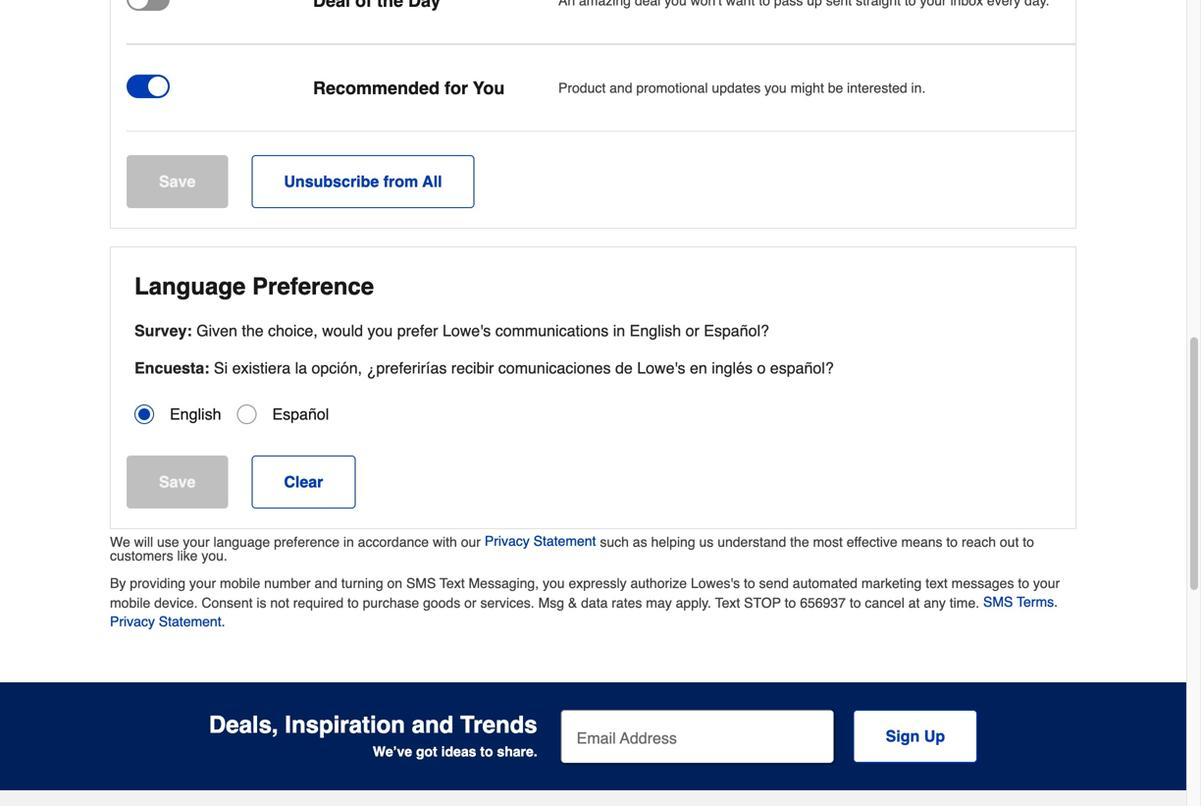 Task type: describe. For each thing, give the bounding box(es) containing it.
save for unsubscribe from all
[[159, 172, 196, 190]]

Email Address email field
[[561, 710, 834, 763]]

services.
[[481, 595, 535, 611]]

required
[[293, 595, 344, 611]]

your up terms.
[[1034, 575, 1060, 591]]

to down send
[[785, 595, 797, 611]]

inspiration
[[285, 711, 405, 738]]

deals, inspiration and trends we've got ideas to share.
[[209, 711, 538, 759]]

privacy inside sms terms. privacy statement.
[[110, 614, 155, 629]]

ideas
[[441, 744, 477, 759]]

encuesta: si existiera la opción, ¿ preferirías recibir comunicaciones de lowe's en inglés o español?
[[135, 359, 834, 379]]

got
[[416, 744, 438, 759]]

all
[[423, 172, 442, 190]]

and inside deals, inspiration and trends we've got ideas to share.
[[412, 711, 454, 738]]

to left reach
[[947, 534, 958, 550]]

most
[[813, 534, 843, 550]]

inglés
[[712, 359, 753, 377]]

statement
[[534, 533, 596, 549]]

would
[[322, 322, 363, 340]]

1 horizontal spatial in
[[613, 322, 626, 340]]

unsubscribe from all button
[[252, 155, 475, 208]]

unsubscribe from all
[[284, 172, 442, 190]]

to inside deals, inspiration and trends we've got ideas to share.
[[480, 744, 493, 759]]

656937
[[800, 595, 846, 611]]

trends
[[460, 711, 538, 738]]

rates
[[612, 595, 642, 611]]

your down 'you.'
[[189, 575, 216, 591]]

time.
[[950, 595, 980, 611]]

turning
[[341, 575, 383, 591]]

text
[[926, 575, 948, 591]]

may
[[646, 595, 672, 611]]

0 vertical spatial and
[[610, 80, 633, 96]]

1 vertical spatial you
[[368, 322, 393, 340]]

español?
[[704, 322, 770, 340]]

automated
[[793, 575, 858, 591]]

will
[[134, 534, 153, 550]]

de
[[616, 359, 633, 377]]

privacy statement link
[[485, 531, 596, 551]]

language preference
[[135, 273, 374, 300]]

understand
[[718, 534, 787, 550]]

you.
[[202, 548, 228, 564]]

0 vertical spatial mobile
[[220, 575, 260, 591]]

existiera
[[232, 359, 291, 377]]

preferirías
[[376, 359, 447, 377]]

en
[[690, 359, 708, 377]]

in.
[[912, 80, 926, 96]]

promotional
[[637, 80, 708, 96]]

such
[[600, 534, 629, 550]]

encuesta:
[[135, 359, 210, 377]]

si
[[214, 359, 228, 377]]

helping
[[651, 534, 696, 550]]

save button for clear
[[127, 456, 228, 509]]

your inside we will use your language preference in accordance with our privacy statement
[[183, 534, 210, 550]]

device.
[[154, 595, 198, 611]]

at
[[909, 595, 920, 611]]

deals,
[[209, 711, 278, 738]]

given
[[196, 322, 238, 340]]

lowes's
[[691, 575, 740, 591]]

0 vertical spatial lowe's
[[443, 322, 491, 340]]

we
[[110, 534, 130, 550]]

0 horizontal spatial english
[[170, 405, 221, 423]]

with
[[433, 534, 457, 550]]

1 horizontal spatial english
[[630, 322, 681, 340]]

communications
[[496, 322, 609, 340]]

recommended for you
[[313, 78, 505, 98]]

be
[[828, 80, 844, 96]]

authorize
[[631, 575, 687, 591]]

comunicaciones
[[499, 359, 611, 377]]

such as helping us understand the most effective means to reach out to customers like you.
[[110, 534, 1039, 564]]

or inside the by providing your mobile number and turning on sms text messaging, you expressly authorize lowes's to send automated marketing text messages to your mobile device. consent is not required to purchase goods or services. msg & data rates may apply. text stop to 656937 to cancel at any time.
[[464, 595, 477, 611]]

0 vertical spatial text
[[440, 575, 465, 591]]

messages
[[952, 575, 1015, 591]]

&
[[568, 595, 578, 611]]

up
[[925, 727, 946, 745]]

preference
[[274, 534, 340, 550]]

o
[[757, 359, 766, 377]]

to down turning
[[348, 595, 359, 611]]

marketing
[[862, 575, 922, 591]]

sign
[[886, 727, 920, 745]]

messaging,
[[469, 575, 539, 591]]

in inside we will use your language preference in accordance with our privacy statement
[[344, 534, 354, 550]]



Task type: vqa. For each thing, say whether or not it's contained in the screenshot.
How to Unclog a Sink: 7 Easy Tips to Try
no



Task type: locate. For each thing, give the bounding box(es) containing it.
sms right on
[[406, 575, 436, 591]]

0 vertical spatial save
[[159, 172, 196, 190]]

1 vertical spatial mobile
[[110, 595, 150, 611]]

option group containing english
[[127, 397, 1076, 432]]

you up msg at the left bottom of page
[[543, 575, 565, 591]]

0 vertical spatial privacy
[[485, 533, 530, 549]]

the left most
[[790, 534, 810, 550]]

and inside the by providing your mobile number and turning on sms text messaging, you expressly authorize lowes's to send automated marketing text messages to your mobile device. consent is not required to purchase goods or services. msg & data rates may apply. text stop to 656937 to cancel at any time.
[[315, 575, 338, 591]]

means
[[902, 534, 943, 550]]

choice,
[[268, 322, 318, 340]]

consent
[[202, 595, 253, 611]]

español?
[[771, 359, 834, 377]]

lowe's right de
[[637, 359, 686, 377]]

0 horizontal spatial sms
[[406, 575, 436, 591]]

0 horizontal spatial the
[[242, 322, 264, 340]]

to
[[947, 534, 958, 550], [1023, 534, 1035, 550], [744, 575, 756, 591], [1018, 575, 1030, 591], [348, 595, 359, 611], [785, 595, 797, 611], [850, 595, 862, 611], [480, 744, 493, 759]]

and
[[610, 80, 633, 96], [315, 575, 338, 591], [412, 711, 454, 738]]

0 vertical spatial english
[[630, 322, 681, 340]]

0 vertical spatial in
[[613, 322, 626, 340]]

clear
[[284, 473, 323, 491]]

sms down messages
[[984, 594, 1014, 610]]

from
[[384, 172, 419, 190]]

sms inside the by providing your mobile number and turning on sms text messaging, you expressly authorize lowes's to send automated marketing text messages to your mobile device. consent is not required to purchase goods or services. msg & data rates may apply. text stop to 656937 to cancel at any time.
[[406, 575, 436, 591]]

expressly
[[569, 575, 627, 591]]

msg
[[539, 595, 565, 611]]

the right given
[[242, 322, 264, 340]]

lowe's inside encuesta: si existiera la opción, ¿ preferirías recibir comunicaciones de lowe's en inglés o español?
[[637, 359, 686, 377]]

sms terms. link
[[984, 592, 1058, 612]]

1 horizontal spatial lowe's
[[637, 359, 686, 377]]

1 horizontal spatial sms
[[984, 594, 1014, 610]]

the
[[242, 322, 264, 340], [790, 534, 810, 550]]

to up the stop
[[744, 575, 756, 591]]

1 save from the top
[[159, 172, 196, 190]]

the inside such as helping us understand the most effective means to reach out to customers like you.
[[790, 534, 810, 550]]

1 horizontal spatial and
[[412, 711, 454, 738]]

preference
[[252, 273, 374, 300]]

any
[[924, 595, 946, 611]]

to up the sms terms. link
[[1018, 575, 1030, 591]]

1 vertical spatial the
[[790, 534, 810, 550]]

survey: given the choice, would you prefer lowe's communications in english or español?
[[135, 322, 770, 340]]

sign up
[[886, 727, 946, 745]]

0 vertical spatial save button
[[127, 155, 228, 208]]

sign up form
[[561, 710, 978, 765]]

number
[[264, 575, 311, 591]]

0 vertical spatial or
[[686, 322, 700, 340]]

is
[[257, 595, 267, 611]]

cancel
[[865, 595, 905, 611]]

on
[[387, 575, 403, 591]]

opción,
[[312, 359, 362, 377]]

lowe's up the recibir at the left top
[[443, 322, 491, 340]]

survey:
[[135, 322, 192, 340]]

1 horizontal spatial mobile
[[220, 575, 260, 591]]

2 vertical spatial you
[[543, 575, 565, 591]]

or up en
[[686, 322, 700, 340]]

english up de
[[630, 322, 681, 340]]

your right use
[[183, 534, 210, 550]]

might
[[791, 80, 825, 96]]

1 vertical spatial save
[[159, 473, 196, 491]]

clear button
[[252, 456, 356, 509]]

stop
[[744, 595, 781, 611]]

0 vertical spatial you
[[765, 80, 787, 96]]

and right product
[[610, 80, 633, 96]]

privacy inside we will use your language preference in accordance with our privacy statement
[[485, 533, 530, 549]]

privacy
[[485, 533, 530, 549], [110, 614, 155, 629]]

0 horizontal spatial and
[[315, 575, 338, 591]]

apply.
[[676, 595, 712, 611]]

we will use your language preference in accordance with our privacy statement
[[110, 533, 596, 550]]

text up 'goods'
[[440, 575, 465, 591]]

customers
[[110, 548, 173, 564]]

and up got
[[412, 711, 454, 738]]

2 save from the top
[[159, 473, 196, 491]]

to left cancel on the bottom right of page
[[850, 595, 862, 611]]

español
[[272, 405, 329, 423]]

you left prefer
[[368, 322, 393, 340]]

1 vertical spatial privacy
[[110, 614, 155, 629]]

privacy statement. link
[[110, 612, 225, 631]]

privacy right our on the left of page
[[485, 533, 530, 549]]

updates
[[712, 80, 761, 96]]

option group
[[127, 397, 1076, 432]]

mobile down by
[[110, 595, 150, 611]]

0 horizontal spatial in
[[344, 534, 354, 550]]

0 horizontal spatial lowe's
[[443, 322, 491, 340]]

you left might
[[765, 80, 787, 96]]

1 vertical spatial lowe's
[[637, 359, 686, 377]]

product
[[559, 80, 606, 96]]

0 vertical spatial sms
[[406, 575, 436, 591]]

like
[[177, 548, 198, 564]]

0 horizontal spatial you
[[368, 322, 393, 340]]

1 horizontal spatial text
[[715, 595, 741, 611]]

in
[[613, 322, 626, 340], [344, 534, 354, 550]]

by
[[110, 575, 126, 591]]

in right preference
[[344, 534, 354, 550]]

1 horizontal spatial the
[[790, 534, 810, 550]]

1 horizontal spatial or
[[686, 322, 700, 340]]

text down lowes's
[[715, 595, 741, 611]]

1 horizontal spatial you
[[543, 575, 565, 591]]

for
[[445, 78, 468, 98]]

our
[[461, 534, 481, 550]]

as
[[633, 534, 648, 550]]

sms inside sms terms. privacy statement.
[[984, 594, 1014, 610]]

product and promotional updates you might be interested in.
[[559, 80, 926, 96]]

language
[[135, 273, 246, 300]]

sign up button
[[854, 710, 978, 763]]

mobile up "consent"
[[220, 575, 260, 591]]

statement.
[[159, 614, 225, 629]]

save for clear
[[159, 473, 196, 491]]

prefer
[[397, 322, 438, 340]]

data
[[581, 595, 608, 611]]

language
[[214, 534, 270, 550]]

0 horizontal spatial or
[[464, 595, 477, 611]]

reach
[[962, 534, 997, 550]]

0 horizontal spatial mobile
[[110, 595, 150, 611]]

privacy down by
[[110, 614, 155, 629]]

not
[[270, 595, 290, 611]]

recibir
[[451, 359, 494, 377]]

to right ideas
[[480, 744, 493, 759]]

1 vertical spatial or
[[464, 595, 477, 611]]

to right out
[[1023, 534, 1035, 550]]

english
[[630, 322, 681, 340], [170, 405, 221, 423]]

1 vertical spatial in
[[344, 534, 354, 550]]

save button for unsubscribe from all
[[127, 155, 228, 208]]

save
[[159, 172, 196, 190], [159, 473, 196, 491]]

text
[[440, 575, 465, 591], [715, 595, 741, 611]]

2 horizontal spatial you
[[765, 80, 787, 96]]

1 vertical spatial save button
[[127, 456, 228, 509]]

effective
[[847, 534, 898, 550]]

or right 'goods'
[[464, 595, 477, 611]]

2 vertical spatial and
[[412, 711, 454, 738]]

we've
[[373, 744, 412, 759]]

share.
[[497, 744, 538, 759]]

sms
[[406, 575, 436, 591], [984, 594, 1014, 610]]

la
[[295, 359, 307, 377]]

purchase
[[363, 595, 419, 611]]

unsubscribe
[[284, 172, 379, 190]]

0 horizontal spatial privacy
[[110, 614, 155, 629]]

send
[[759, 575, 789, 591]]

mobile
[[220, 575, 260, 591], [110, 595, 150, 611]]

1 vertical spatial sms
[[984, 594, 1014, 610]]

1 save button from the top
[[127, 155, 228, 208]]

2 horizontal spatial and
[[610, 80, 633, 96]]

1 vertical spatial text
[[715, 595, 741, 611]]

2 save button from the top
[[127, 456, 228, 509]]

recommended
[[313, 78, 440, 98]]

or
[[686, 322, 700, 340], [464, 595, 477, 611]]

and up required
[[315, 575, 338, 591]]

english down encuesta: on the left top of the page
[[170, 405, 221, 423]]

1 horizontal spatial privacy
[[485, 533, 530, 549]]

1 vertical spatial english
[[170, 405, 221, 423]]

accordance
[[358, 534, 429, 550]]

¿
[[367, 361, 376, 379]]

0 vertical spatial the
[[242, 322, 264, 340]]

0 horizontal spatial text
[[440, 575, 465, 591]]

use
[[157, 534, 179, 550]]

in up de
[[613, 322, 626, 340]]

1 vertical spatial and
[[315, 575, 338, 591]]

you inside the by providing your mobile number and turning on sms text messaging, you expressly authorize lowes's to send automated marketing text messages to your mobile device. consent is not required to purchase goods or services. msg & data rates may apply. text stop to 656937 to cancel at any time.
[[543, 575, 565, 591]]

interested
[[847, 80, 908, 96]]



